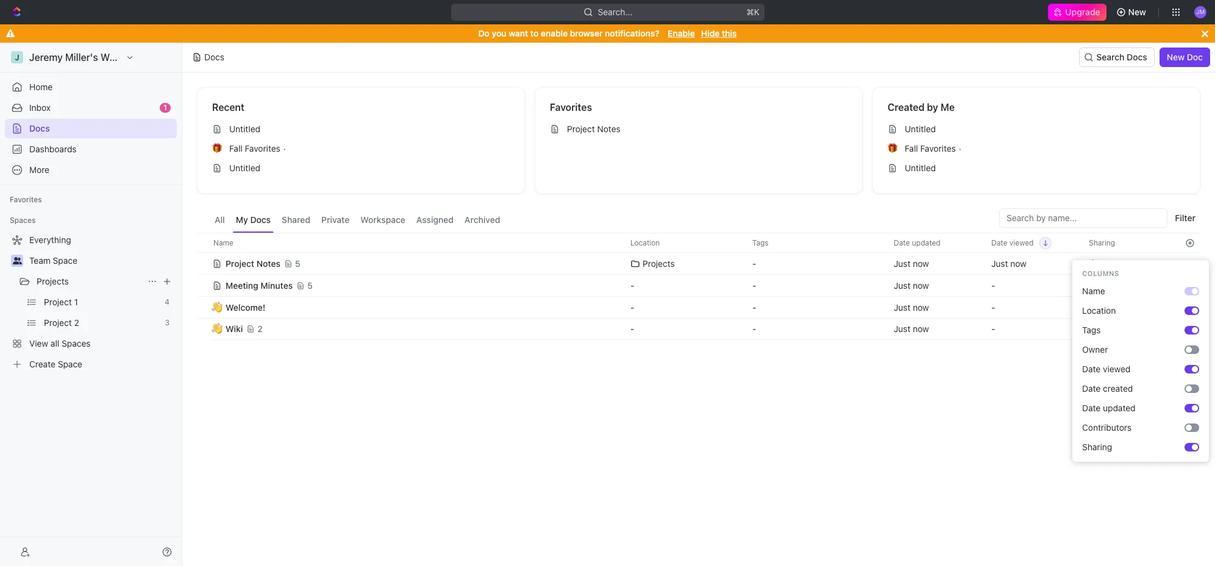 Task type: vqa. For each thing, say whether or not it's contained in the screenshot.
second Gary Orlando, , online 'element' from the top
no



Task type: describe. For each thing, give the bounding box(es) containing it.
⌘k
[[747, 7, 760, 17]]

workspace button
[[358, 209, 409, 233]]

me
[[941, 102, 955, 113]]

my docs
[[236, 215, 271, 225]]

owner
[[1083, 345, 1109, 355]]

0 vertical spatial name
[[214, 238, 234, 247]]

fall favorites • for created by me
[[905, 143, 963, 154]]

home link
[[5, 77, 177, 97]]

docs link
[[5, 119, 177, 138]]

upgrade
[[1066, 7, 1101, 17]]

viewed inside date viewed button
[[1010, 238, 1034, 247]]

cell for project notes
[[197, 253, 210, 275]]

all button
[[212, 209, 228, 233]]

just now for project notes
[[894, 258, 930, 269]]

spaces
[[10, 216, 36, 225]]

just now for wiki
[[894, 324, 930, 334]]

my docs button
[[233, 209, 274, 233]]

0 vertical spatial projects
[[643, 258, 675, 269]]

created
[[888, 102, 925, 113]]

dashboards
[[29, 144, 77, 154]]

row containing project notes
[[197, 252, 1201, 276]]

fall for recent
[[229, 143, 243, 154]]

welcome! button
[[212, 297, 616, 319]]

shared button
[[279, 209, 314, 233]]

Search by name... text field
[[1007, 209, 1161, 228]]

minutes
[[261, 280, 293, 291]]

notifications?
[[605, 28, 660, 38]]

table containing project notes
[[197, 233, 1201, 342]]

projects link
[[37, 272, 143, 292]]

team space link
[[29, 251, 174, 271]]

updated inside button
[[913, 238, 941, 247]]

🎁 for recent
[[212, 144, 222, 153]]

5 for meeting minutes
[[308, 280, 313, 291]]

row containing name
[[197, 233, 1201, 253]]

meeting
[[226, 280, 259, 291]]

recent
[[212, 102, 245, 113]]

to
[[531, 28, 539, 38]]

inbox
[[29, 102, 51, 113]]

just now for meeting minutes
[[894, 280, 930, 291]]

1 horizontal spatial project notes
[[567, 124, 621, 134]]

• for created by me
[[959, 144, 963, 153]]

home
[[29, 82, 53, 92]]

by
[[928, 102, 939, 113]]

1 horizontal spatial date updated
[[1083, 403, 1136, 414]]

team space
[[29, 256, 77, 266]]

1 vertical spatial sharing
[[1083, 442, 1113, 453]]

project inside row
[[226, 258, 254, 269]]

date inside button
[[894, 238, 910, 247]]

date viewed inside date viewed button
[[992, 238, 1034, 247]]

tree inside sidebar navigation
[[5, 231, 177, 375]]

favorites inside "button"
[[10, 195, 42, 204]]

just for meeting minutes
[[894, 280, 911, 291]]

my
[[236, 215, 248, 225]]

created
[[1104, 384, 1134, 394]]

do
[[479, 28, 490, 38]]

date inside button
[[992, 238, 1008, 247]]

search docs button
[[1080, 48, 1155, 67]]

tab list containing all
[[212, 209, 504, 233]]

🎁 for created by me
[[888, 144, 898, 153]]

now for wiki
[[913, 324, 930, 334]]

1 horizontal spatial tags
[[1083, 325, 1101, 336]]

enable
[[541, 28, 568, 38]]

search docs
[[1097, 52, 1148, 62]]

new for new
[[1129, 7, 1147, 17]]

do you want to enable browser notifications? enable hide this
[[479, 28, 737, 38]]

0 vertical spatial project
[[567, 124, 595, 134]]

columns
[[1083, 270, 1120, 278]]

upgrade link
[[1049, 4, 1107, 21]]

just for project notes
[[894, 258, 911, 269]]

cell for wiki
[[197, 318, 210, 340]]



Task type: locate. For each thing, give the bounding box(es) containing it.
3 row from the top
[[197, 274, 1201, 298]]

2 fall favorites • from the left
[[905, 143, 963, 154]]

location
[[631, 238, 660, 247], [1083, 306, 1117, 316]]

0 horizontal spatial date viewed
[[992, 238, 1034, 247]]

favorites
[[550, 102, 592, 113], [245, 143, 281, 154], [921, 143, 956, 154], [10, 195, 42, 204]]

3 cell from the top
[[197, 296, 210, 318]]

sharing inside row
[[1090, 238, 1116, 247]]

• for recent
[[283, 144, 287, 153]]

tree containing team space
[[5, 231, 177, 375]]

date viewed
[[992, 238, 1034, 247], [1083, 364, 1131, 375]]

1 vertical spatial projects
[[37, 276, 69, 287]]

0 horizontal spatial project
[[226, 258, 254, 269]]

docs right search
[[1127, 52, 1148, 62]]

0 vertical spatial tags
[[753, 238, 769, 247]]

meeting minutes
[[226, 280, 293, 291]]

wiki
[[226, 324, 243, 334]]

now for project notes
[[913, 258, 930, 269]]

new inside button
[[1167, 52, 1185, 62]]

new left doc
[[1167, 52, 1185, 62]]

0 vertical spatial notes
[[598, 124, 621, 134]]

1 fall from the left
[[229, 143, 243, 154]]

row containing meeting minutes
[[197, 274, 1201, 298]]

fall favorites • down recent
[[229, 143, 287, 154]]

1 horizontal spatial location
[[1083, 306, 1117, 316]]

1 vertical spatial 5
[[308, 280, 313, 291]]

0 vertical spatial sharing
[[1090, 238, 1116, 247]]

1 vertical spatial date updated
[[1083, 403, 1136, 414]]

column header
[[197, 233, 210, 253]]

1 horizontal spatial project
[[567, 124, 595, 134]]

1 vertical spatial tags
[[1083, 325, 1101, 336]]

1 vertical spatial viewed
[[1104, 364, 1131, 375]]

doc
[[1188, 52, 1204, 62]]

want
[[509, 28, 528, 38]]

1 vertical spatial name
[[1083, 286, 1106, 296]]

date
[[894, 238, 910, 247], [992, 238, 1008, 247], [1083, 364, 1101, 375], [1083, 384, 1101, 394], [1083, 403, 1101, 414]]

5 down shared button
[[295, 258, 301, 269]]

now
[[913, 258, 930, 269], [1011, 258, 1027, 269], [913, 280, 930, 291], [913, 302, 930, 313], [913, 324, 930, 334]]

date updated
[[894, 238, 941, 247], [1083, 403, 1136, 414]]

0 horizontal spatial projects
[[37, 276, 69, 287]]

projects inside sidebar navigation
[[37, 276, 69, 287]]

0 vertical spatial location
[[631, 238, 660, 247]]

just now
[[894, 258, 930, 269], [992, 258, 1027, 269], [894, 280, 930, 291], [894, 302, 930, 313], [894, 324, 930, 334]]

shared
[[282, 215, 311, 225]]

-
[[753, 258, 757, 269], [631, 280, 635, 291], [753, 280, 757, 291], [992, 280, 996, 291], [631, 302, 635, 313], [753, 302, 757, 313], [992, 302, 996, 313], [631, 324, 635, 334], [753, 324, 757, 334], [992, 324, 996, 334]]

new inside button
[[1129, 7, 1147, 17]]

1 horizontal spatial fall favorites •
[[905, 143, 963, 154]]

0 horizontal spatial viewed
[[1010, 238, 1034, 247]]

5
[[295, 258, 301, 269], [308, 280, 313, 291]]

workspace
[[361, 215, 406, 225]]

0 horizontal spatial date updated
[[894, 238, 941, 247]]

1 fall favorites • from the left
[[229, 143, 287, 154]]

project
[[567, 124, 595, 134], [226, 258, 254, 269]]

2
[[258, 324, 263, 334]]

1 • from the left
[[283, 144, 287, 153]]

1 🎁 from the left
[[212, 144, 222, 153]]

2 cell from the top
[[197, 275, 210, 296]]

all
[[215, 215, 225, 225]]

0 vertical spatial new
[[1129, 7, 1147, 17]]

0 vertical spatial updated
[[913, 238, 941, 247]]

welcome!
[[226, 302, 266, 313]]

0 vertical spatial viewed
[[1010, 238, 1034, 247]]

date updated button
[[887, 234, 948, 253]]

row containing wiki
[[197, 317, 1201, 342]]

2 🎁 from the left
[[888, 144, 898, 153]]

sharing down search by name... text field
[[1090, 238, 1116, 247]]

favorites button
[[5, 193, 47, 207]]

0 horizontal spatial •
[[283, 144, 287, 153]]

team
[[29, 256, 51, 266]]

1 cell from the top
[[197, 253, 210, 275]]

updated
[[913, 238, 941, 247], [1104, 403, 1136, 414]]

dashboards link
[[5, 140, 177, 159]]

0 horizontal spatial location
[[631, 238, 660, 247]]

1 vertical spatial project
[[226, 258, 254, 269]]

0 horizontal spatial fall
[[229, 143, 243, 154]]

new
[[1129, 7, 1147, 17], [1167, 52, 1185, 62]]

0 horizontal spatial 5
[[295, 258, 301, 269]]

fall favorites • for recent
[[229, 143, 287, 154]]

1 horizontal spatial notes
[[598, 124, 621, 134]]

🎁 down recent
[[212, 144, 222, 153]]

fall down recent
[[229, 143, 243, 154]]

new doc button
[[1160, 48, 1211, 67]]

this
[[722, 28, 737, 38]]

untitled link
[[207, 120, 515, 139], [883, 120, 1191, 139], [207, 159, 515, 178], [883, 159, 1191, 178]]

assigned button
[[414, 209, 457, 233]]

untitled
[[229, 124, 261, 134], [905, 124, 936, 134], [229, 163, 261, 173], [905, 163, 936, 173]]

1 vertical spatial notes
[[257, 258, 281, 269]]

0 horizontal spatial project notes
[[226, 258, 281, 269]]

name down columns
[[1083, 286, 1106, 296]]

1 horizontal spatial viewed
[[1104, 364, 1131, 375]]

name down "all" 'button'
[[214, 238, 234, 247]]

project notes
[[567, 124, 621, 134], [226, 258, 281, 269]]

4 row from the top
[[197, 296, 1201, 319]]

1 horizontal spatial updated
[[1104, 403, 1136, 414]]

0 vertical spatial date viewed
[[992, 238, 1034, 247]]

contributors
[[1083, 423, 1132, 433]]

tags
[[753, 238, 769, 247], [1083, 325, 1101, 336]]

table
[[197, 233, 1201, 342]]

docs
[[204, 52, 225, 62], [1127, 52, 1148, 62], [29, 123, 50, 134], [250, 215, 271, 225]]

new for new doc
[[1167, 52, 1185, 62]]

search...
[[598, 7, 633, 17]]

🎁 down the created
[[888, 144, 898, 153]]

0 horizontal spatial tags
[[753, 238, 769, 247]]

1 horizontal spatial name
[[1083, 286, 1106, 296]]

archived
[[465, 215, 501, 225]]

created by me
[[888, 102, 955, 113]]

1 vertical spatial new
[[1167, 52, 1185, 62]]

0 horizontal spatial notes
[[257, 258, 281, 269]]

cell for meeting minutes
[[197, 275, 210, 296]]

5 right minutes
[[308, 280, 313, 291]]

space
[[53, 256, 77, 266]]

you
[[492, 28, 507, 38]]

0 horizontal spatial new
[[1129, 7, 1147, 17]]

4 cell from the top
[[197, 318, 210, 340]]

hide
[[701, 28, 720, 38]]

sharing
[[1090, 238, 1116, 247], [1083, 442, 1113, 453]]

fall for created by me
[[905, 143, 919, 154]]

notes
[[598, 124, 621, 134], [257, 258, 281, 269]]

now for meeting minutes
[[913, 280, 930, 291]]

5 for project notes
[[295, 258, 301, 269]]

0 horizontal spatial name
[[214, 238, 234, 247]]

1 horizontal spatial date viewed
[[1083, 364, 1131, 375]]

1 horizontal spatial fall
[[905, 143, 919, 154]]

tab list
[[212, 209, 504, 233]]

1 vertical spatial location
[[1083, 306, 1117, 316]]

cell
[[197, 253, 210, 275], [197, 275, 210, 296], [197, 296, 210, 318], [197, 318, 210, 340]]

1 vertical spatial updated
[[1104, 403, 1136, 414]]

project notes link
[[545, 120, 853, 139]]

fall
[[229, 143, 243, 154], [905, 143, 919, 154]]

1 horizontal spatial new
[[1167, 52, 1185, 62]]

enable
[[668, 28, 695, 38]]

•
[[283, 144, 287, 153], [959, 144, 963, 153]]

archived button
[[462, 209, 504, 233]]

1 row from the top
[[197, 233, 1201, 253]]

tree
[[5, 231, 177, 375]]

private
[[322, 215, 350, 225]]

new up search docs on the right top
[[1129, 7, 1147, 17]]

0 vertical spatial project notes
[[567, 124, 621, 134]]

5 row from the top
[[197, 317, 1201, 342]]

fall down the created
[[905, 143, 919, 154]]

0 horizontal spatial updated
[[913, 238, 941, 247]]

0 horizontal spatial 🎁
[[212, 144, 222, 153]]

docs inside sidebar navigation
[[29, 123, 50, 134]]

2 fall from the left
[[905, 143, 919, 154]]

2 row from the top
[[197, 252, 1201, 276]]

fall favorites •
[[229, 143, 287, 154], [905, 143, 963, 154]]

search
[[1097, 52, 1125, 62]]

1 vertical spatial project notes
[[226, 258, 281, 269]]

sharing down contributors
[[1083, 442, 1113, 453]]

docs down inbox
[[29, 123, 50, 134]]

1 horizontal spatial 5
[[308, 280, 313, 291]]

browser
[[570, 28, 603, 38]]

location inside row
[[631, 238, 660, 247]]

date created
[[1083, 384, 1134, 394]]

docs up recent
[[204, 52, 225, 62]]

just for wiki
[[894, 324, 911, 334]]

date viewed button
[[985, 234, 1053, 253]]

date updated inside button
[[894, 238, 941, 247]]

private button
[[318, 209, 353, 233]]

new doc
[[1167, 52, 1204, 62]]

1 vertical spatial date viewed
[[1083, 364, 1131, 375]]

new button
[[1112, 2, 1154, 22]]

row
[[197, 233, 1201, 253], [197, 252, 1201, 276], [197, 274, 1201, 298], [197, 296, 1201, 319], [197, 317, 1201, 342]]

0 vertical spatial date updated
[[894, 238, 941, 247]]

fall favorites • down by in the right top of the page
[[905, 143, 963, 154]]

0 vertical spatial 5
[[295, 258, 301, 269]]

🎁
[[212, 144, 222, 153], [888, 144, 898, 153]]

0 horizontal spatial fall favorites •
[[229, 143, 287, 154]]

row containing welcome!
[[197, 296, 1201, 319]]

name
[[214, 238, 234, 247], [1083, 286, 1106, 296]]

docs right the 'my'
[[250, 215, 271, 225]]

sidebar navigation
[[0, 43, 182, 567]]

viewed
[[1010, 238, 1034, 247], [1104, 364, 1131, 375]]

projects
[[643, 258, 675, 269], [37, 276, 69, 287]]

1 horizontal spatial 🎁
[[888, 144, 898, 153]]

1
[[164, 103, 167, 112]]

1 horizontal spatial •
[[959, 144, 963, 153]]

just
[[894, 258, 911, 269], [992, 258, 1009, 269], [894, 280, 911, 291], [894, 302, 911, 313], [894, 324, 911, 334]]

assigned
[[417, 215, 454, 225]]

1 horizontal spatial projects
[[643, 258, 675, 269]]

user group image
[[13, 257, 22, 265]]

2 • from the left
[[959, 144, 963, 153]]



